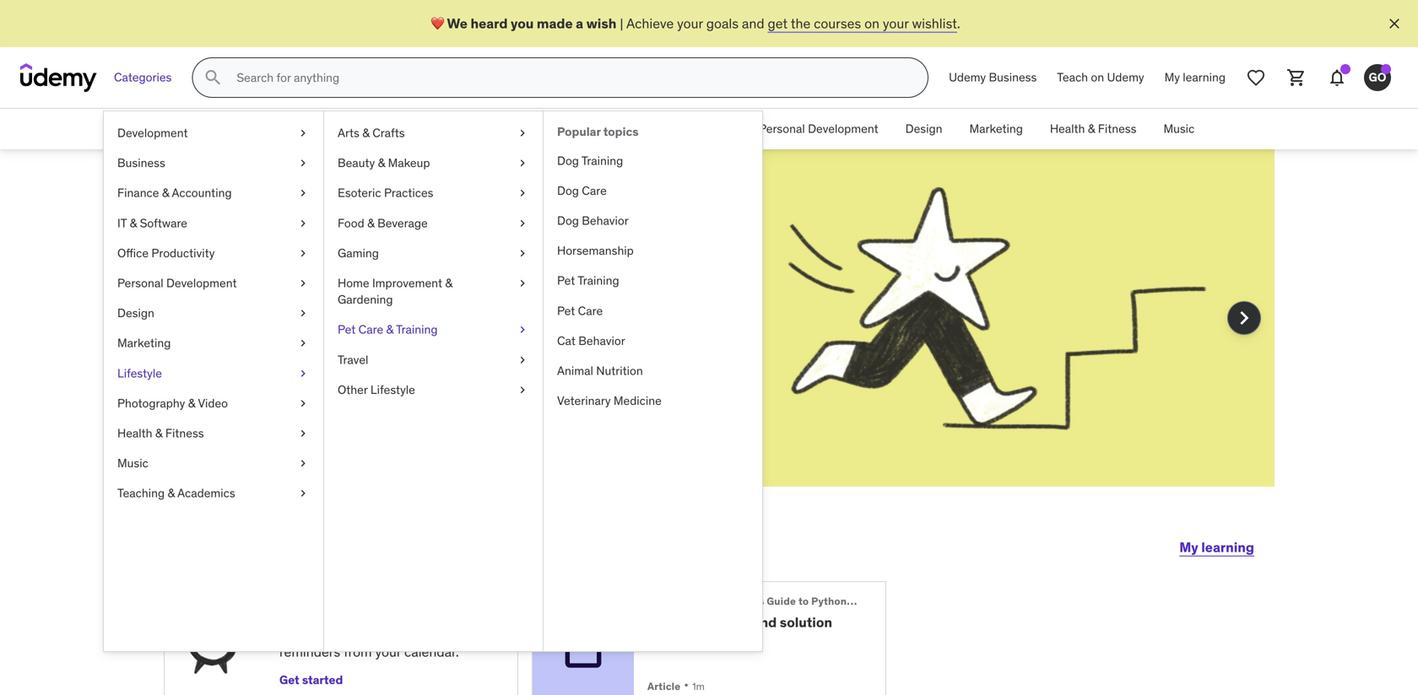 Task type: vqa. For each thing, say whether or not it's contained in the screenshot.
10 More Sections button
no



Task type: describe. For each thing, give the bounding box(es) containing it.
arts & crafts
[[338, 125, 405, 141]]

0 vertical spatial health & fitness
[[1051, 121, 1137, 137]]

❤️   we heard you made a wish | achieve your goals and get the courses on your wishlist .
[[431, 15, 961, 32]]

horsemanship link
[[544, 236, 763, 266]]

keep
[[447, 315, 478, 333]]

0 vertical spatial my learning link
[[1155, 57, 1236, 98]]

home improvement & gardening
[[338, 276, 453, 307]]

xsmall image for business
[[296, 155, 310, 172]]

dog care link
[[544, 176, 763, 206]]

pet care & training link
[[324, 315, 543, 345]]

veterinary medicine
[[557, 394, 662, 409]]

animal
[[557, 364, 594, 379]]

food
[[338, 216, 365, 231]]

arts
[[338, 125, 360, 141]]

animal nutrition
[[557, 364, 643, 379]]

closer
[[225, 265, 327, 309]]

xsmall image for gaming
[[516, 245, 530, 262]]

music for the bottom music link
[[117, 456, 148, 471]]

get the courses on your wishlist link
[[768, 15, 958, 32]]

homework
[[667, 614, 750, 632]]

lifestyle link
[[104, 359, 323, 389]]

music for rightmost music link
[[1164, 121, 1195, 137]]

learning inside every day a little closer learning helps you reach your goals. keep learning and reap the rewards.
[[481, 315, 530, 333]]

1 horizontal spatial music link
[[1151, 109, 1209, 149]]

dog training link
[[544, 146, 763, 176]]

teaching
[[117, 486, 165, 501]]

notifications image
[[1328, 68, 1348, 88]]

your inside schedule time to learn a little each day adds up. get reminders from your calendar.
[[375, 644, 401, 661]]

teaching & academics link
[[104, 479, 323, 509]]

video
[[198, 396, 228, 411]]

beverage
[[378, 216, 428, 231]]

it & software for lifestyle
[[117, 216, 187, 231]]

|
[[620, 15, 624, 32]]

development for lifestyle
[[166, 276, 237, 291]]

crafts
[[373, 125, 405, 141]]

xsmall image for arts & crafts
[[516, 125, 530, 142]]

1 udemy from the left
[[949, 70, 987, 85]]

python
[[812, 595, 847, 609]]

a
[[280, 625, 288, 643]]

we
[[447, 15, 468, 32]]

2 vertical spatial training
[[396, 322, 438, 338]]

you inside every day a little closer learning helps you reach your goals. keep learning and reap the rewards.
[[317, 315, 338, 333]]

xsmall image for marketing
[[296, 335, 310, 352]]

it & software for health & fitness
[[538, 121, 608, 137]]

care for dog care
[[582, 183, 607, 198]]

home improvement & gardening link
[[324, 269, 543, 315]]

esoteric practices link
[[324, 178, 543, 208]]

training for dog training
[[582, 153, 624, 168]]

care for pet care
[[578, 303, 603, 319]]

xsmall image for lifestyle
[[296, 365, 310, 382]]

•
[[684, 677, 689, 695]]

.
[[958, 15, 961, 32]]

fitness for rightmost health & fitness link
[[1099, 121, 1137, 137]]

next image
[[1231, 305, 1258, 332]]

accounting for lifestyle
[[172, 186, 232, 201]]

veterinary medicine link
[[544, 386, 763, 416]]

finance & accounting for lifestyle
[[117, 186, 232, 201]]

travel link
[[324, 345, 543, 375]]

horsemanship
[[557, 243, 634, 259]]

pet care
[[557, 303, 603, 319]]

get started button
[[280, 669, 343, 693]]

go link
[[1358, 57, 1399, 98]]

popular topics
[[557, 124, 639, 139]]

❤️
[[431, 15, 444, 32]]

cat behavior link
[[544, 326, 763, 356]]

1 horizontal spatial you
[[511, 15, 534, 32]]

go
[[1369, 70, 1387, 85]]

0 vertical spatial and
[[742, 15, 765, 32]]

reach
[[342, 315, 375, 333]]

let's start learning, gary
[[164, 527, 499, 562]]

productivity for health & fitness
[[669, 121, 732, 137]]

0 horizontal spatial on
[[865, 15, 880, 32]]

it & software link for lifestyle
[[104, 208, 323, 238]]

your left goals
[[677, 15, 703, 32]]

ultimate
[[668, 595, 711, 609]]

udemy business
[[949, 70, 1037, 85]]

business link for lifestyle
[[104, 148, 323, 178]]

keep learning link
[[447, 315, 530, 333]]

get inside schedule time to learn a little each day adds up. get reminders from your calendar.
[[433, 625, 455, 643]]

schedule time to learn a little each day adds up. get reminders from your calendar.
[[280, 600, 459, 661]]

dog for dog behavior
[[557, 213, 579, 228]]

0 vertical spatial my learning
[[1165, 70, 1226, 85]]

achieve
[[627, 15, 674, 32]]

xsmall image for personal development
[[296, 275, 310, 292]]

wishlist
[[912, 15, 958, 32]]

personal development for lifestyle
[[117, 276, 237, 291]]

medicine
[[614, 394, 662, 409]]

xsmall image for pet care & training
[[516, 322, 530, 338]]

food & beverage link
[[324, 208, 543, 238]]

your inside every day a little closer learning helps you reach your goals. keep learning and reap the rewards.
[[379, 315, 404, 333]]

design for health & fitness
[[906, 121, 943, 137]]

schedule
[[280, 600, 340, 617]]

xsmall image for home improvement & gardening
[[516, 275, 530, 292]]

xsmall image for photography & video
[[296, 396, 310, 412]]

xsmall image for design
[[296, 305, 310, 322]]

heard
[[471, 15, 508, 32]]

1 horizontal spatial health & fitness link
[[1037, 109, 1151, 149]]

office for health & fitness
[[635, 121, 666, 137]]

photography
[[117, 396, 185, 411]]

little inside schedule time to learn a little each day adds up. get reminders from your calendar.
[[291, 625, 318, 643]]

health for health & fitness link to the left
[[117, 426, 152, 441]]

dog for dog care
[[557, 183, 579, 198]]

up.
[[411, 625, 429, 643]]

it for lifestyle
[[117, 216, 127, 231]]

you have alerts image
[[1382, 64, 1392, 74]]

office productivity link for health & fitness
[[621, 109, 746, 149]]

0 horizontal spatial health & fitness link
[[104, 419, 323, 449]]

care for pet care & training
[[359, 322, 384, 338]]

practices
[[384, 186, 434, 201]]

pet care link
[[544, 296, 763, 326]]

adds
[[378, 625, 408, 643]]

business inside udemy business link
[[989, 70, 1037, 85]]

solution
[[780, 614, 833, 632]]

every day a little closer learning helps you reach your goals. keep learning and reap the rewards.
[[225, 223, 530, 352]]

arts & crafts link
[[324, 118, 543, 148]]

personal development for health & fitness
[[759, 121, 879, 137]]

design link for health & fitness
[[892, 109, 956, 149]]

dog care
[[557, 183, 607, 198]]

software for lifestyle
[[140, 216, 187, 231]]

1 vertical spatial health & fitness
[[117, 426, 204, 441]]

it for health & fitness
[[538, 121, 547, 137]]

my for the my learning link to the top
[[1165, 70, 1181, 85]]

1 vertical spatial music link
[[104, 449, 323, 479]]

personal development link for lifestyle
[[104, 269, 323, 299]]

to inside the ultimate beginners guide to python programming 11. homework and solution
[[799, 595, 809, 609]]

get started
[[280, 673, 343, 688]]

reminders
[[280, 644, 341, 661]]

nutrition
[[596, 364, 643, 379]]

finance & accounting link for health & fitness
[[383, 109, 524, 149]]

and inside the ultimate beginners guide to python programming 11. homework and solution
[[753, 614, 777, 632]]

xsmall image for it & software
[[296, 215, 310, 232]]

dog for dog training
[[557, 153, 579, 168]]

pet training
[[557, 273, 620, 289]]

office productivity link for lifestyle
[[104, 238, 323, 269]]

marketing link for lifestyle
[[104, 329, 323, 359]]

1 vertical spatial my learning link
[[1180, 528, 1255, 568]]

xsmall image for other lifestyle
[[516, 382, 530, 399]]

topics
[[604, 124, 639, 139]]

other lifestyle
[[338, 382, 415, 398]]

finance & accounting for health & fitness
[[396, 121, 511, 137]]

development for health & fitness
[[808, 121, 879, 137]]

health for rightmost health & fitness link
[[1051, 121, 1086, 137]]

let's
[[164, 527, 228, 562]]

cat behavior
[[557, 333, 626, 349]]

11.
[[648, 614, 664, 632]]

teach
[[1058, 70, 1089, 85]]

esoteric
[[338, 186, 381, 201]]

xsmall image for music
[[296, 456, 310, 472]]

productivity for lifestyle
[[152, 246, 215, 261]]

2 vertical spatial learning
[[1202, 539, 1255, 556]]

article
[[648, 681, 681, 694]]

dog behavior
[[557, 213, 629, 228]]

11. homework and solution link
[[648, 614, 859, 632]]



Task type: locate. For each thing, give the bounding box(es) containing it.
accounting up beauty & makeup link
[[451, 121, 511, 137]]

0 horizontal spatial it
[[117, 216, 127, 231]]

learning,
[[304, 527, 426, 562]]

0 horizontal spatial accounting
[[172, 186, 232, 201]]

xsmall image left food
[[296, 215, 310, 232]]

learning
[[225, 315, 278, 333]]

0 horizontal spatial it & software link
[[104, 208, 323, 238]]

xsmall image left beauty
[[296, 155, 310, 172]]

finance & accounting down development link
[[117, 186, 232, 201]]

xsmall image left horsemanship
[[516, 245, 530, 262]]

1 horizontal spatial it & software link
[[524, 109, 621, 149]]

on right teach
[[1092, 70, 1105, 85]]

it & software
[[538, 121, 608, 137], [117, 216, 187, 231]]

1 vertical spatial personal development
[[117, 276, 237, 291]]

lifestyle right other
[[371, 382, 415, 398]]

goals.
[[408, 315, 443, 333]]

pet up travel
[[338, 322, 356, 338]]

marketing for health & fitness
[[970, 121, 1023, 137]]

personal for lifestyle
[[117, 276, 164, 291]]

0 horizontal spatial design
[[117, 306, 154, 321]]

0 vertical spatial music link
[[1151, 109, 1209, 149]]

the
[[648, 595, 666, 609]]

marketing link down udemy business link
[[956, 109, 1037, 149]]

1 vertical spatial marketing link
[[104, 329, 323, 359]]

xsmall image
[[516, 125, 530, 142], [296, 155, 310, 172], [516, 155, 530, 172], [296, 185, 310, 202], [516, 185, 530, 202], [296, 215, 310, 232], [296, 245, 310, 262], [516, 245, 530, 262], [296, 275, 310, 292], [296, 305, 310, 322], [296, 335, 310, 352], [516, 352, 530, 369], [296, 365, 310, 382]]

1 horizontal spatial office productivity link
[[621, 109, 746, 149]]

beauty & makeup
[[338, 155, 430, 171]]

training down popular topics
[[582, 153, 624, 168]]

day inside schedule time to learn a little each day adds up. get reminders from your calendar.
[[354, 625, 375, 643]]

lifestyle up 'photography'
[[117, 366, 162, 381]]

0 horizontal spatial finance
[[117, 186, 159, 201]]

xsmall image up 'helps'
[[296, 275, 310, 292]]

and down guide
[[753, 614, 777, 632]]

udemy image
[[20, 63, 97, 92]]

gary
[[432, 527, 499, 562]]

a up the improvement
[[398, 223, 418, 267]]

0 vertical spatial design
[[906, 121, 943, 137]]

from
[[344, 644, 372, 661]]

little up reminders
[[291, 625, 318, 643]]

1 vertical spatial lifestyle
[[371, 382, 415, 398]]

0 horizontal spatial office productivity
[[117, 246, 215, 261]]

on right courses
[[865, 15, 880, 32]]

personal development link for health & fitness
[[746, 109, 892, 149]]

office productivity link
[[621, 109, 746, 149], [104, 238, 323, 269]]

1 vertical spatial on
[[1092, 70, 1105, 85]]

dog
[[557, 153, 579, 168], [557, 183, 579, 198], [557, 213, 579, 228]]

care down gardening
[[359, 322, 384, 338]]

xsmall image for food & beverage
[[516, 215, 530, 232]]

health down teach
[[1051, 121, 1086, 137]]

teach on udemy link
[[1048, 57, 1155, 98]]

0 vertical spatial health & fitness link
[[1037, 109, 1151, 149]]

3 dog from the top
[[557, 213, 579, 228]]

little inside every day a little closer learning helps you reach your goals. keep learning and reap the rewards.
[[425, 223, 507, 267]]

1 vertical spatial you
[[317, 315, 338, 333]]

0 vertical spatial my
[[1165, 70, 1181, 85]]

0 horizontal spatial finance & accounting
[[117, 186, 232, 201]]

the down 'helps'
[[281, 334, 300, 352]]

pet up pet care
[[557, 273, 575, 289]]

& inside home improvement & gardening
[[445, 276, 453, 291]]

1 horizontal spatial office
[[635, 121, 666, 137]]

on inside 'link'
[[1092, 70, 1105, 85]]

0 horizontal spatial personal
[[117, 276, 164, 291]]

pet inside pet care link
[[557, 303, 575, 319]]

pet for pet training
[[557, 273, 575, 289]]

start
[[233, 527, 299, 562]]

makeup
[[388, 155, 430, 171]]

2 vertical spatial business
[[117, 155, 165, 171]]

calendar.
[[405, 644, 459, 661]]

marketing for lifestyle
[[117, 336, 171, 351]]

care up cat behavior
[[578, 303, 603, 319]]

every
[[225, 223, 324, 267]]

the right get
[[791, 15, 811, 32]]

1 horizontal spatial personal development
[[759, 121, 879, 137]]

health & fitness link
[[1037, 109, 1151, 149], [104, 419, 323, 449]]

day inside every day a little closer learning helps you reach your goals. keep learning and reap the rewards.
[[331, 223, 392, 267]]

xsmall image for health & fitness
[[296, 426, 310, 442]]

1 horizontal spatial personal
[[759, 121, 805, 137]]

udemy business link
[[939, 57, 1048, 98]]

0 horizontal spatial udemy
[[949, 70, 987, 85]]

other lifestyle link
[[324, 375, 543, 405]]

finance for health & fitness
[[396, 121, 438, 137]]

xsmall image inside pet care & training link
[[516, 322, 530, 338]]

0 horizontal spatial fitness
[[165, 426, 204, 441]]

udemy down '.' on the right top of the page
[[949, 70, 987, 85]]

my for the my learning link to the bottom
[[1180, 539, 1199, 556]]

1 vertical spatial design link
[[104, 299, 323, 329]]

0 vertical spatial marketing link
[[956, 109, 1037, 149]]

1 horizontal spatial to
[[799, 595, 809, 609]]

behavior up horsemanship
[[582, 213, 629, 228]]

xsmall image left dog training
[[516, 155, 530, 172]]

1 vertical spatial my learning
[[1180, 539, 1255, 556]]

the inside every day a little closer learning helps you reach your goals. keep learning and reap the rewards.
[[281, 334, 300, 352]]

finance & accounting link down development link
[[104, 178, 323, 208]]

1 vertical spatial finance
[[117, 186, 159, 201]]

1 horizontal spatial business
[[321, 121, 369, 137]]

1 vertical spatial health & fitness link
[[104, 419, 323, 449]]

dog inside "link"
[[557, 153, 579, 168]]

pet training link
[[544, 266, 763, 296]]

accounting for health & fitness
[[451, 121, 511, 137]]

0 horizontal spatial lifestyle
[[117, 366, 162, 381]]

xsmall image for beauty & makeup
[[516, 155, 530, 172]]

1 vertical spatial fitness
[[165, 426, 204, 441]]

office productivity link up the learning
[[104, 238, 323, 269]]

it & software link
[[524, 109, 621, 149], [104, 208, 323, 238]]

xsmall image inside beauty & makeup link
[[516, 155, 530, 172]]

1 vertical spatial business
[[321, 121, 369, 137]]

0 vertical spatial personal development
[[759, 121, 879, 137]]

1 horizontal spatial the
[[791, 15, 811, 32]]

xsmall image inside esoteric practices link
[[516, 185, 530, 202]]

1 vertical spatial day
[[354, 625, 375, 643]]

wishlist image
[[1247, 68, 1267, 88]]

xsmall image inside development link
[[296, 125, 310, 142]]

it & software link for health & fitness
[[524, 109, 621, 149]]

1 vertical spatial a
[[398, 223, 418, 267]]

photography & video
[[117, 396, 228, 411]]

2 dog from the top
[[557, 183, 579, 198]]

xsmall image inside the "design" link
[[296, 305, 310, 322]]

each
[[321, 625, 350, 643]]

you up rewards.
[[317, 315, 338, 333]]

finance for lifestyle
[[117, 186, 159, 201]]

xsmall image down rewards.
[[296, 365, 310, 382]]

xsmall image inside 'photography & video' link
[[296, 396, 310, 412]]

lifestyle
[[117, 366, 162, 381], [371, 382, 415, 398]]

your down adds
[[375, 644, 401, 661]]

get up calendar.
[[433, 625, 455, 643]]

dog down dog training
[[557, 183, 579, 198]]

get
[[768, 15, 788, 32]]

0 vertical spatial day
[[331, 223, 392, 267]]

finance & accounting up beauty & makeup link
[[396, 121, 511, 137]]

academics
[[177, 486, 235, 501]]

popular
[[557, 124, 601, 139]]

on
[[865, 15, 880, 32], [1092, 70, 1105, 85]]

cat
[[557, 333, 576, 349]]

design link
[[892, 109, 956, 149], [104, 299, 323, 329]]

0 vertical spatial health
[[1051, 121, 1086, 137]]

beauty
[[338, 155, 375, 171]]

categories
[[114, 70, 172, 85]]

0 vertical spatial on
[[865, 15, 880, 32]]

xsmall image for development
[[296, 125, 310, 142]]

shopping cart with 0 items image
[[1287, 68, 1307, 88]]

music
[[1164, 121, 1195, 137], [117, 456, 148, 471]]

fitness down photography & video
[[165, 426, 204, 441]]

0 horizontal spatial you
[[317, 315, 338, 333]]

0 horizontal spatial to
[[375, 600, 389, 617]]

finance & accounting link up makeup
[[383, 109, 524, 149]]

xsmall image for travel
[[516, 352, 530, 369]]

reap
[[250, 334, 278, 352]]

health & fitness link down teach on udemy 'link' on the top of the page
[[1037, 109, 1151, 149]]

Search for anything text field
[[233, 63, 908, 92]]

office productivity for lifestyle
[[117, 246, 215, 261]]

music link
[[1151, 109, 1209, 149], [104, 449, 323, 479]]

you left the made
[[511, 15, 534, 32]]

little up home improvement & gardening link
[[425, 223, 507, 267]]

business for health & fitness
[[321, 121, 369, 137]]

behavior for dog behavior
[[582, 213, 629, 228]]

photography & video link
[[104, 389, 323, 419]]

1 vertical spatial it
[[117, 216, 127, 231]]

xsmall image up rewards.
[[296, 305, 310, 322]]

1 vertical spatial and
[[225, 334, 247, 352]]

behavior up animal nutrition
[[579, 333, 626, 349]]

improvement
[[372, 276, 443, 291]]

goals
[[707, 15, 739, 32]]

programming
[[850, 595, 918, 609]]

marketing link up video
[[104, 329, 323, 359]]

xsmall image inside home improvement & gardening link
[[516, 275, 530, 292]]

0 horizontal spatial get
[[280, 673, 300, 688]]

xsmall image down 'helps'
[[296, 335, 310, 352]]

0 horizontal spatial productivity
[[152, 246, 215, 261]]

care
[[582, 183, 607, 198], [578, 303, 603, 319], [359, 322, 384, 338]]

xsmall image
[[296, 125, 310, 142], [516, 215, 530, 232], [516, 275, 530, 292], [516, 322, 530, 338], [516, 382, 530, 399], [296, 396, 310, 412], [296, 426, 310, 442], [296, 456, 310, 472], [296, 486, 310, 502]]

0 horizontal spatial music
[[117, 456, 148, 471]]

office productivity
[[635, 121, 732, 137], [117, 246, 215, 261]]

0 vertical spatial finance & accounting
[[396, 121, 511, 137]]

business up beauty
[[321, 121, 369, 137]]

udemy right teach
[[1108, 70, 1145, 85]]

learn
[[392, 600, 424, 617]]

marketing down udemy business link
[[970, 121, 1023, 137]]

0 horizontal spatial marketing link
[[104, 329, 323, 359]]

health & fitness down teach on udemy 'link' on the top of the page
[[1051, 121, 1137, 137]]

rewards.
[[304, 334, 355, 352]]

0 vertical spatial little
[[425, 223, 507, 267]]

0 horizontal spatial little
[[291, 625, 318, 643]]

business down development link
[[117, 155, 165, 171]]

0 vertical spatial it & software
[[538, 121, 608, 137]]

fitness for health & fitness link to the left
[[165, 426, 204, 441]]

0 vertical spatial personal development link
[[746, 109, 892, 149]]

a
[[576, 15, 584, 32], [398, 223, 418, 267]]

fitness
[[1099, 121, 1137, 137], [165, 426, 204, 441]]

close image
[[1387, 15, 1404, 32]]

0 horizontal spatial finance & accounting link
[[104, 178, 323, 208]]

your left wishlist
[[883, 15, 909, 32]]

xsmall image up closer
[[296, 245, 310, 262]]

xsmall image inside lifestyle link
[[296, 365, 310, 382]]

1 vertical spatial personal development link
[[104, 269, 323, 299]]

xsmall image inside 'gaming' link
[[516, 245, 530, 262]]

xsmall image left esoteric
[[296, 185, 310, 202]]

pet for pet care
[[557, 303, 575, 319]]

1 vertical spatial accounting
[[172, 186, 232, 201]]

xsmall image left popular
[[516, 125, 530, 142]]

1 vertical spatial learning
[[481, 315, 530, 333]]

xsmall image for esoteric practices
[[516, 185, 530, 202]]

1 horizontal spatial finance & accounting link
[[383, 109, 524, 149]]

personal for health & fitness
[[759, 121, 805, 137]]

design
[[906, 121, 943, 137], [117, 306, 154, 321]]

1 vertical spatial it & software link
[[104, 208, 323, 238]]

xsmall image down keep learning link in the top left of the page
[[516, 352, 530, 369]]

xsmall image inside 'arts & crafts' link
[[516, 125, 530, 142]]

gaming
[[338, 246, 379, 261]]

and left get
[[742, 15, 765, 32]]

training
[[582, 153, 624, 168], [578, 273, 620, 289], [396, 322, 438, 338]]

1 horizontal spatial on
[[1092, 70, 1105, 85]]

gaming link
[[324, 238, 543, 269]]

office
[[635, 121, 666, 137], [117, 246, 149, 261]]

helps
[[281, 315, 314, 333]]

marketing link
[[956, 109, 1037, 149], [104, 329, 323, 359]]

teach on udemy
[[1058, 70, 1145, 85]]

1 vertical spatial office productivity
[[117, 246, 215, 261]]

pet inside pet training link
[[557, 273, 575, 289]]

day up home
[[331, 223, 392, 267]]

submit search image
[[203, 68, 223, 88]]

1 horizontal spatial office productivity
[[635, 121, 732, 137]]

0 horizontal spatial the
[[281, 334, 300, 352]]

xsmall image inside health & fitness link
[[296, 426, 310, 442]]

beauty & makeup link
[[324, 148, 543, 178]]

0 vertical spatial learning
[[1183, 70, 1226, 85]]

2 vertical spatial dog
[[557, 213, 579, 228]]

finance & accounting link for lifestyle
[[104, 178, 323, 208]]

behavior
[[582, 213, 629, 228], [579, 333, 626, 349]]

care up dog behavior
[[582, 183, 607, 198]]

design for lifestyle
[[117, 306, 154, 321]]

dog down dog care
[[557, 213, 579, 228]]

development
[[808, 121, 879, 137], [117, 125, 188, 141], [166, 276, 237, 291]]

marketing
[[970, 121, 1023, 137], [117, 336, 171, 351]]

xsmall image inside food & beverage link
[[516, 215, 530, 232]]

1 vertical spatial pet
[[557, 303, 575, 319]]

your down home improvement & gardening
[[379, 315, 404, 333]]

1 horizontal spatial music
[[1164, 121, 1195, 137]]

pet care & training
[[338, 322, 438, 338]]

0 vertical spatial accounting
[[451, 121, 511, 137]]

0 vertical spatial a
[[576, 15, 584, 32]]

1 vertical spatial music
[[117, 456, 148, 471]]

xsmall image for teaching & academics
[[296, 486, 310, 502]]

training inside "link"
[[582, 153, 624, 168]]

business link for health & fitness
[[308, 109, 383, 149]]

2 udemy from the left
[[1108, 70, 1145, 85]]

office for lifestyle
[[117, 246, 149, 261]]

office productivity for health & fitness
[[635, 121, 732, 137]]

1 horizontal spatial design link
[[892, 109, 956, 149]]

training down horsemanship
[[578, 273, 620, 289]]

0 vertical spatial marketing
[[970, 121, 1023, 137]]

pet inside pet care & training link
[[338, 322, 356, 338]]

categories button
[[104, 57, 182, 98]]

1 horizontal spatial health
[[1051, 121, 1086, 137]]

and down the learning
[[225, 334, 247, 352]]

design link for lifestyle
[[104, 299, 323, 329]]

behavior for cat behavior
[[579, 333, 626, 349]]

you
[[511, 15, 534, 32], [317, 315, 338, 333]]

to up solution
[[799, 595, 809, 609]]

to inside schedule time to learn a little each day adds up. get reminders from your calendar.
[[375, 600, 389, 617]]

wish
[[587, 15, 617, 32]]

0 vertical spatial lifestyle
[[117, 366, 162, 381]]

business for lifestyle
[[117, 155, 165, 171]]

a left the wish
[[576, 15, 584, 32]]

xsmall image for finance & accounting
[[296, 185, 310, 202]]

udemy inside 'link'
[[1108, 70, 1145, 85]]

your
[[677, 15, 703, 32], [883, 15, 909, 32], [379, 315, 404, 333], [375, 644, 401, 661]]

xsmall image inside teaching & academics link
[[296, 486, 310, 502]]

my learning link
[[1155, 57, 1236, 98], [1180, 528, 1255, 568]]

1 dog from the top
[[557, 153, 579, 168]]

day up 'from'
[[354, 625, 375, 643]]

xsmall image left dog care
[[516, 185, 530, 202]]

business link
[[308, 109, 383, 149], [104, 148, 323, 178]]

guide
[[767, 595, 797, 609]]

get left started
[[280, 673, 300, 688]]

marketing up 'photography'
[[117, 336, 171, 351]]

beginners
[[714, 595, 765, 609]]

health & fitness down 'photography'
[[117, 426, 204, 441]]

xsmall image inside music link
[[296, 456, 310, 472]]

2 vertical spatial care
[[359, 322, 384, 338]]

courses
[[814, 15, 862, 32]]

teaching & academics
[[117, 486, 235, 501]]

marketing link for health & fitness
[[956, 109, 1037, 149]]

0 vertical spatial get
[[433, 625, 455, 643]]

business left teach
[[989, 70, 1037, 85]]

0 vertical spatial you
[[511, 15, 534, 32]]

started
[[302, 673, 343, 688]]

office productivity link up dog care link
[[621, 109, 746, 149]]

dog down popular
[[557, 153, 579, 168]]

1 vertical spatial finance & accounting
[[117, 186, 232, 201]]

time
[[343, 600, 372, 617]]

0 horizontal spatial music link
[[104, 449, 323, 479]]

and inside every day a little closer learning helps you reach your goals. keep learning and reap the rewards.
[[225, 334, 247, 352]]

0 vertical spatial finance
[[396, 121, 438, 137]]

food & beverage
[[338, 216, 428, 231]]

xsmall image for office productivity
[[296, 245, 310, 262]]

0 horizontal spatial personal development
[[117, 276, 237, 291]]

get inside button
[[280, 673, 300, 688]]

1 horizontal spatial design
[[906, 121, 943, 137]]

0 vertical spatial it
[[538, 121, 547, 137]]

1 unread notification image
[[1341, 64, 1351, 74]]

0 vertical spatial software
[[560, 121, 608, 137]]

software for health & fitness
[[560, 121, 608, 137]]

1m
[[692, 681, 705, 694]]

esoteric practices
[[338, 186, 434, 201]]

pet for pet care & training
[[338, 322, 356, 338]]

fitness down teach on udemy 'link' on the top of the page
[[1099, 121, 1137, 137]]

0 horizontal spatial health & fitness
[[117, 426, 204, 441]]

training for pet training
[[578, 273, 620, 289]]

health down 'photography'
[[117, 426, 152, 441]]

xsmall image inside travel link
[[516, 352, 530, 369]]

to right time on the bottom
[[375, 600, 389, 617]]

pet care & training element
[[543, 111, 763, 652]]

0 vertical spatial productivity
[[669, 121, 732, 137]]

training up travel link
[[396, 322, 438, 338]]

1 vertical spatial the
[[281, 334, 300, 352]]

gardening
[[338, 292, 393, 307]]

accounting down development link
[[172, 186, 232, 201]]

the ultimate beginners guide to python programming 11. homework and solution
[[648, 595, 918, 632]]

carousel element
[[144, 149, 1275, 528]]

health & fitness link down video
[[104, 419, 323, 449]]

productivity
[[669, 121, 732, 137], [152, 246, 215, 261]]

a inside every day a little closer learning helps you reach your goals. keep learning and reap the rewards.
[[398, 223, 418, 267]]

0 vertical spatial care
[[582, 183, 607, 198]]

1 horizontal spatial lifestyle
[[371, 382, 415, 398]]

pet up cat
[[557, 303, 575, 319]]

xsmall image inside "other lifestyle" link
[[516, 382, 530, 399]]



